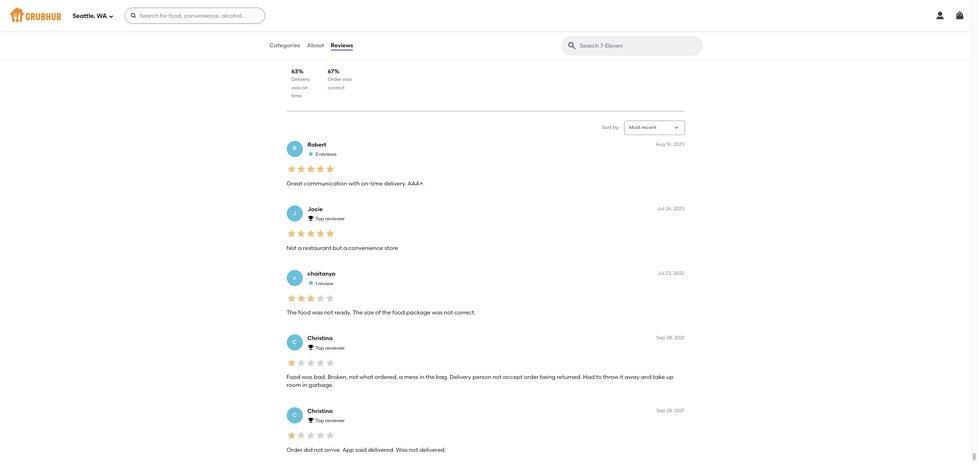 Task type: vqa. For each thing, say whether or not it's contained in the screenshot.
Grandma's
no



Task type: locate. For each thing, give the bounding box(es) containing it.
reviewer for but
[[325, 216, 345, 222]]

1 sep from the top
[[657, 336, 666, 341]]

3 trophy icon image from the top
[[308, 418, 314, 424]]

top down garbage.
[[316, 419, 324, 424]]

the
[[287, 310, 297, 317], [353, 310, 363, 317]]

1 horizontal spatial the
[[353, 310, 363, 317]]

0 horizontal spatial the
[[287, 310, 297, 317]]

2 vertical spatial top reviewer
[[316, 419, 345, 424]]

delivered.
[[368, 447, 395, 454], [420, 447, 446, 454]]

reviews
[[292, 27, 331, 39], [331, 42, 353, 49]]

Search 7-Eleven search field
[[579, 42, 700, 50]]

0 vertical spatial order
[[328, 77, 342, 82]]

was inside 63 delivery was on time
[[292, 85, 301, 91]]

2 trophy icon image from the top
[[308, 345, 314, 351]]

2 reviewer from the top
[[325, 346, 345, 351]]

take
[[653, 374, 665, 381]]

0 vertical spatial 2021
[[675, 336, 685, 341]]

the
[[382, 310, 391, 317], [426, 374, 435, 381]]

garbage.
[[309, 383, 334, 389]]

2 top from the top
[[316, 346, 324, 351]]

top down jocie
[[316, 216, 324, 222]]

star icon image
[[292, 39, 303, 51], [303, 39, 314, 51], [314, 39, 325, 51], [325, 39, 337, 51], [325, 39, 337, 51], [337, 39, 348, 51], [308, 151, 314, 157], [287, 165, 296, 174], [296, 165, 306, 174], [306, 165, 316, 174], [316, 165, 325, 174], [325, 165, 335, 174], [287, 229, 296, 239], [296, 229, 306, 239], [306, 229, 316, 239], [316, 229, 325, 239], [325, 229, 335, 239], [308, 280, 314, 287], [287, 294, 296, 304], [296, 294, 306, 304], [306, 294, 316, 304], [316, 294, 325, 304], [325, 294, 335, 304], [287, 359, 296, 368], [296, 359, 306, 368], [306, 359, 316, 368], [316, 359, 325, 368], [325, 359, 335, 368], [287, 432, 296, 441], [296, 432, 306, 441], [306, 432, 316, 441], [316, 432, 325, 441], [325, 432, 335, 441]]

0 vertical spatial top
[[316, 216, 324, 222]]

1 trophy icon image from the top
[[308, 216, 314, 222]]

ordered,
[[375, 374, 398, 381]]

1 vertical spatial delivery
[[450, 374, 472, 381]]

28, down the up
[[667, 408, 674, 414]]

2 christina from the top
[[308, 408, 333, 415]]

2 2023 from the top
[[674, 206, 685, 212]]

1 28, from the top
[[667, 336, 674, 341]]

c up food
[[293, 340, 297, 346]]

delivery right bag.
[[450, 374, 472, 381]]

returned.
[[557, 374, 582, 381]]

0 vertical spatial christina
[[308, 336, 333, 342]]

2 vertical spatial reviewer
[[325, 419, 345, 424]]

sep 28, 2021 up the up
[[657, 336, 685, 341]]

1 sep 28, 2021 from the top
[[657, 336, 685, 341]]

0 vertical spatial sep 28, 2021
[[657, 336, 685, 341]]

1 vertical spatial sep
[[657, 408, 666, 414]]

3 top from the top
[[316, 419, 324, 424]]

the right 'of'
[[382, 310, 391, 317]]

of
[[376, 310, 381, 317]]

2 28, from the top
[[667, 408, 674, 414]]

0 vertical spatial jul
[[658, 206, 665, 212]]

2 top reviewer from the top
[[316, 346, 345, 351]]

2 vertical spatial top
[[316, 419, 324, 424]]

top reviewer down jocie
[[316, 216, 345, 222]]

1 vertical spatial top
[[316, 346, 324, 351]]

order up correct
[[328, 77, 342, 82]]

1 vertical spatial the
[[426, 374, 435, 381]]

1 horizontal spatial in
[[420, 374, 425, 381]]

room
[[287, 383, 301, 389]]

time inside 63 delivery was on time
[[292, 93, 302, 99]]

about button
[[307, 31, 325, 60]]

food
[[298, 310, 311, 317], [393, 310, 405, 317]]

0 horizontal spatial time
[[292, 93, 302, 99]]

1 vertical spatial trophy icon image
[[308, 345, 314, 351]]

food left ready.
[[298, 310, 311, 317]]

reviews for reviews
[[331, 42, 353, 49]]

sep down take
[[657, 408, 666, 414]]

2021 for food was bad. broken, not what  ordered, a mess in the bag. delivery person not accept order being returned. had to throw it away and take up room in garbage.
[[675, 336, 685, 341]]

sep 28, 2021 down the up
[[657, 408, 685, 414]]

what
[[360, 374, 374, 381]]

top for not
[[316, 419, 324, 424]]

0 horizontal spatial order
[[287, 447, 303, 454]]

was inside food was bad. broken, not what  ordered, a mess in the bag. delivery person not accept order being returned. had to throw it away and take up room in garbage.
[[302, 374, 313, 381]]

aug 16, 2023
[[656, 142, 685, 147]]

a
[[298, 245, 302, 252], [344, 245, 347, 252], [399, 374, 403, 381]]

1 delivered. from the left
[[368, 447, 395, 454]]

reviewer up broken,
[[325, 346, 345, 351]]

reviewer up arrive.
[[325, 419, 345, 424]]

time for on
[[292, 93, 302, 99]]

1 horizontal spatial the
[[426, 374, 435, 381]]

2 sep 28, 2021 from the top
[[657, 408, 685, 414]]

2 sep from the top
[[657, 408, 666, 414]]

2
[[316, 152, 318, 157]]

reviewer up but
[[325, 216, 345, 222]]

trophy icon image down jocie
[[308, 216, 314, 222]]

0 vertical spatial time
[[292, 93, 302, 99]]

top reviewer
[[316, 216, 345, 222], [316, 346, 345, 351], [316, 419, 345, 424]]

the down c
[[287, 310, 297, 317]]

jul for the food was not ready. the size of the food package was not correct.
[[658, 271, 665, 277]]

1 vertical spatial 28,
[[667, 408, 674, 414]]

reviews for 7-eleven
[[292, 27, 390, 39]]

reviews inside button
[[331, 42, 353, 49]]

most recent
[[630, 125, 657, 131]]

trophy icon image up did
[[308, 418, 314, 424]]

0 vertical spatial trophy icon image
[[308, 216, 314, 222]]

top
[[316, 216, 324, 222], [316, 346, 324, 351], [316, 419, 324, 424]]

1 horizontal spatial order
[[328, 77, 342, 82]]

was inside 67 order was correct
[[343, 77, 352, 82]]

Sort by: field
[[630, 125, 657, 131]]

2 2021 from the top
[[675, 408, 685, 414]]

1 horizontal spatial food
[[393, 310, 405, 317]]

0 vertical spatial reviewer
[[325, 216, 345, 222]]

reviews up about
[[292, 27, 331, 39]]

bag.
[[436, 374, 449, 381]]

Search for food, convenience, alcohol... search field
[[125, 8, 265, 24]]

delivery
[[292, 77, 310, 82], [450, 374, 472, 381]]

jul
[[658, 206, 665, 212], [658, 271, 665, 277]]

2023 for store
[[674, 206, 685, 212]]

67 order was correct
[[328, 68, 352, 91]]

0 horizontal spatial in
[[303, 383, 307, 389]]

delivery up on
[[292, 77, 310, 82]]

0 horizontal spatial food
[[298, 310, 311, 317]]

not right did
[[314, 447, 323, 454]]

a right but
[[344, 245, 347, 252]]

christina
[[308, 336, 333, 342], [308, 408, 333, 415]]

top reviewer up broken,
[[316, 346, 345, 351]]

2023
[[674, 142, 685, 147], [674, 206, 685, 212]]

1 vertical spatial jul
[[658, 271, 665, 277]]

not left correct.
[[444, 310, 453, 317]]

1 vertical spatial top reviewer
[[316, 346, 345, 351]]

trophy icon image
[[308, 216, 314, 222], [308, 345, 314, 351], [308, 418, 314, 424]]

was
[[343, 77, 352, 82], [292, 85, 301, 91], [312, 310, 323, 317], [432, 310, 443, 317], [302, 374, 313, 381]]

in right mess
[[420, 374, 425, 381]]

1 vertical spatial c
[[293, 412, 297, 419]]

3 reviewer from the top
[[325, 419, 345, 424]]

1 vertical spatial sep 28, 2021
[[657, 408, 685, 414]]

1 vertical spatial in
[[303, 383, 307, 389]]

order did not arrive. app said delivered. was not delivered.
[[287, 447, 446, 454]]

food left package
[[393, 310, 405, 317]]

2 horizontal spatial a
[[399, 374, 403, 381]]

1 vertical spatial reviews
[[331, 42, 353, 49]]

34
[[292, 54, 298, 60]]

sep up take
[[657, 336, 666, 341]]

trophy icon image up bad.
[[308, 345, 314, 351]]

great communication with on-time delivery. aaa+.
[[287, 180, 425, 187]]

top up bad.
[[316, 346, 324, 351]]

1 christina from the top
[[308, 336, 333, 342]]

was left ready.
[[312, 310, 323, 317]]

0 vertical spatial reviews
[[292, 27, 331, 39]]

most
[[630, 125, 641, 131]]

it
[[620, 374, 624, 381]]

1 2023 from the top
[[674, 142, 685, 147]]

0 vertical spatial sep
[[657, 336, 666, 341]]

0 vertical spatial 28,
[[667, 336, 674, 341]]

reviews down reviews for 7-eleven
[[331, 42, 353, 49]]

1 the from the left
[[287, 310, 297, 317]]

1 vertical spatial reviewer
[[325, 346, 345, 351]]

reviewer
[[325, 216, 345, 222], [325, 346, 345, 351], [325, 419, 345, 424]]

2 the from the left
[[353, 310, 363, 317]]

3 top reviewer from the top
[[316, 419, 345, 424]]

1 review
[[316, 281, 334, 287]]

the left bag.
[[426, 374, 435, 381]]

top reviewer for but
[[316, 216, 345, 222]]

a left mess
[[399, 374, 403, 381]]

jul left 23,
[[658, 271, 665, 277]]

1 reviewer from the top
[[325, 216, 345, 222]]

1 vertical spatial 2023
[[674, 206, 685, 212]]

top reviewer up arrive.
[[316, 419, 345, 424]]

c down room
[[293, 412, 297, 419]]

1 vertical spatial time
[[371, 180, 383, 187]]

0 vertical spatial top reviewer
[[316, 216, 345, 222]]

in
[[420, 374, 425, 381], [303, 383, 307, 389]]

1 vertical spatial 2021
[[675, 408, 685, 414]]

0 vertical spatial c
[[293, 340, 297, 346]]

trophy icon image for restaurant
[[308, 216, 314, 222]]

67
[[328, 68, 334, 75]]

1 top from the top
[[316, 216, 324, 222]]

svg image
[[936, 11, 946, 20], [956, 11, 965, 20], [130, 12, 137, 19], [109, 14, 113, 19]]

with
[[349, 180, 360, 187]]

was up correct
[[343, 77, 352, 82]]

28, up the up
[[667, 336, 674, 341]]

0 horizontal spatial the
[[382, 310, 391, 317]]

was left on
[[292, 85, 301, 91]]

j
[[293, 210, 297, 217]]

was left bad.
[[302, 374, 313, 381]]

time
[[292, 93, 302, 99], [371, 180, 383, 187]]

2 c from the top
[[293, 412, 297, 419]]

top for restaurant
[[316, 216, 324, 222]]

the left size
[[353, 310, 363, 317]]

seattle, wa
[[73, 12, 107, 20]]

store
[[385, 245, 398, 252]]

about
[[307, 42, 324, 49]]

jocie
[[308, 206, 323, 213]]

order left did
[[287, 447, 303, 454]]

jul left 26,
[[658, 206, 665, 212]]

1 2021 from the top
[[675, 336, 685, 341]]

review
[[319, 281, 334, 287]]

chaitanya
[[308, 271, 336, 278]]

0 vertical spatial 2023
[[674, 142, 685, 147]]

a right not
[[298, 245, 302, 252]]

and
[[641, 374, 652, 381]]

1 c from the top
[[293, 340, 297, 346]]

order
[[524, 374, 539, 381]]

had
[[583, 374, 595, 381]]

time down on
[[292, 93, 302, 99]]

c
[[293, 340, 297, 346], [293, 412, 297, 419]]

time left delivery.
[[371, 180, 383, 187]]

eleven
[[359, 27, 390, 39]]

0 horizontal spatial delivered.
[[368, 447, 395, 454]]

2 vertical spatial trophy icon image
[[308, 418, 314, 424]]

christina down garbage.
[[308, 408, 333, 415]]

0 vertical spatial in
[[420, 374, 425, 381]]

not right person
[[493, 374, 502, 381]]

63 delivery was on time
[[292, 68, 310, 99]]

1 horizontal spatial a
[[344, 245, 347, 252]]

throw
[[603, 374, 619, 381]]

c for order
[[293, 412, 297, 419]]

sort by:
[[602, 125, 620, 131]]

not left what
[[349, 374, 358, 381]]

delivered. right was
[[420, 447, 446, 454]]

reviews for reviews for 7-eleven
[[292, 27, 331, 39]]

1 horizontal spatial time
[[371, 180, 383, 187]]

magnifying glass icon image
[[567, 41, 577, 51]]

delivered. right said
[[368, 447, 395, 454]]

in right room
[[303, 383, 307, 389]]

1 horizontal spatial delivery
[[450, 374, 472, 381]]

2023 right 26,
[[674, 206, 685, 212]]

sep 28, 2021 for order did not arrive. app said delivered. was not delivered.
[[657, 408, 685, 414]]

26,
[[666, 206, 673, 212]]

order
[[328, 77, 342, 82], [287, 447, 303, 454]]

reviews
[[320, 152, 337, 157]]

1 top reviewer from the top
[[316, 216, 345, 222]]

1 horizontal spatial delivered.
[[420, 447, 446, 454]]

16,
[[667, 142, 673, 147]]

sep
[[657, 336, 666, 341], [657, 408, 666, 414]]

2021
[[675, 336, 685, 341], [675, 408, 685, 414]]

package
[[406, 310, 431, 317]]

0 vertical spatial the
[[382, 310, 391, 317]]

0 horizontal spatial delivery
[[292, 77, 310, 82]]

was for correct
[[343, 77, 352, 82]]

on
[[302, 85, 308, 91]]

up
[[667, 374, 674, 381]]

1 vertical spatial christina
[[308, 408, 333, 415]]

jul 26, 2023
[[658, 206, 685, 212]]

2023 right 16,
[[674, 142, 685, 147]]

christina up bad.
[[308, 336, 333, 342]]



Task type: describe. For each thing, give the bounding box(es) containing it.
delivery.
[[384, 180, 406, 187]]

for
[[334, 27, 347, 39]]

accept
[[503, 374, 523, 381]]

1 food from the left
[[298, 310, 311, 317]]

was for on
[[292, 85, 301, 91]]

being
[[540, 374, 556, 381]]

restaurant
[[303, 245, 332, 252]]

c for food
[[293, 340, 297, 346]]

trophy icon image for not
[[308, 418, 314, 424]]

by:
[[613, 125, 620, 131]]

christina for not
[[308, 408, 333, 415]]

top reviewer for broken,
[[316, 346, 345, 351]]

food was bad. broken, not what  ordered, a mess in the bag. delivery person not accept order being returned. had to throw it away and take up room in garbage.
[[287, 374, 674, 389]]

time for on-
[[371, 180, 383, 187]]

28, for food was bad. broken, not what  ordered, a mess in the bag. delivery person not accept order being returned. had to throw it away and take up room in garbage.
[[667, 336, 674, 341]]

main navigation navigation
[[0, 0, 972, 31]]

not right was
[[409, 447, 418, 454]]

trophy icon image for bad.
[[308, 345, 314, 351]]

robert
[[308, 142, 326, 148]]

ready.
[[335, 310, 351, 317]]

wa
[[97, 12, 107, 20]]

34 ratings
[[292, 54, 318, 60]]

2 food from the left
[[393, 310, 405, 317]]

was for not
[[312, 310, 323, 317]]

broken,
[[328, 374, 348, 381]]

great
[[287, 180, 303, 187]]

sep 28, 2021 for food was bad. broken, not what  ordered, a mess in the bag. delivery person not accept order being returned. had to throw it away and take up room in garbage.
[[657, 336, 685, 341]]

was
[[396, 447, 408, 454]]

sort
[[602, 125, 612, 131]]

reviewer for arrive.
[[325, 419, 345, 424]]

said
[[356, 447, 367, 454]]

the inside food was bad. broken, not what  ordered, a mess in the bag. delivery person not accept order being returned. had to throw it away and take up room in garbage.
[[426, 374, 435, 381]]

1 vertical spatial order
[[287, 447, 303, 454]]

mess
[[404, 374, 418, 381]]

sep for food was bad. broken, not what  ordered, a mess in the bag. delivery person not accept order being returned. had to throw it away and take up room in garbage.
[[657, 336, 666, 341]]

7-
[[350, 27, 359, 39]]

bad.
[[314, 374, 327, 381]]

aug
[[656, 142, 666, 147]]

reviewer for broken,
[[325, 346, 345, 351]]

c
[[293, 275, 296, 282]]

sep for order did not arrive. app said delivered. was not delivered.
[[657, 408, 666, 414]]

categories
[[270, 42, 300, 49]]

0 vertical spatial delivery
[[292, 77, 310, 82]]

jul for not a restaurant but a convenience store
[[658, 206, 665, 212]]

person
[[473, 374, 492, 381]]

christina for bad.
[[308, 336, 333, 342]]

did
[[304, 447, 313, 454]]

ratings
[[299, 54, 318, 60]]

2023 for aaa+.
[[674, 142, 685, 147]]

jul 23, 2022
[[658, 271, 685, 277]]

aaa+.
[[408, 180, 425, 187]]

2 delivered. from the left
[[420, 447, 446, 454]]

food
[[287, 374, 301, 381]]

order inside 67 order was correct
[[328, 77, 342, 82]]

r
[[293, 145, 297, 152]]

seattle,
[[73, 12, 95, 20]]

was right package
[[432, 310, 443, 317]]

correct.
[[455, 310, 476, 317]]

but
[[333, 245, 342, 252]]

1
[[316, 281, 317, 287]]

caret down icon image
[[674, 125, 680, 131]]

2 reviews
[[316, 152, 337, 157]]

on-
[[361, 180, 371, 187]]

size
[[364, 310, 374, 317]]

0 horizontal spatial a
[[298, 245, 302, 252]]

not left ready.
[[324, 310, 333, 317]]

2022
[[674, 271, 685, 277]]

to
[[596, 374, 602, 381]]

28, for order did not arrive. app said delivered. was not delivered.
[[667, 408, 674, 414]]

communication
[[304, 180, 347, 187]]

63
[[292, 68, 298, 75]]

top reviewer for arrive.
[[316, 419, 345, 424]]

top for bad.
[[316, 346, 324, 351]]

correct
[[328, 85, 345, 91]]

away
[[625, 374, 640, 381]]

a inside food was bad. broken, not what  ordered, a mess in the bag. delivery person not accept order being returned. had to throw it away and take up room in garbage.
[[399, 374, 403, 381]]

recent
[[642, 125, 657, 131]]

not
[[287, 245, 297, 252]]

reviews button
[[331, 31, 354, 60]]

convenience
[[349, 245, 383, 252]]

the food was not ready. the size of the food package was not correct.
[[287, 310, 476, 317]]

arrive.
[[325, 447, 341, 454]]

23,
[[666, 271, 673, 277]]

2021 for order did not arrive. app said delivered. was not delivered.
[[675, 408, 685, 414]]

app
[[343, 447, 354, 454]]

delivery inside food was bad. broken, not what  ordered, a mess in the bag. delivery person not accept order being returned. had to throw it away and take up room in garbage.
[[450, 374, 472, 381]]

categories button
[[269, 31, 301, 60]]

not a restaurant but a convenience store
[[287, 245, 398, 252]]



